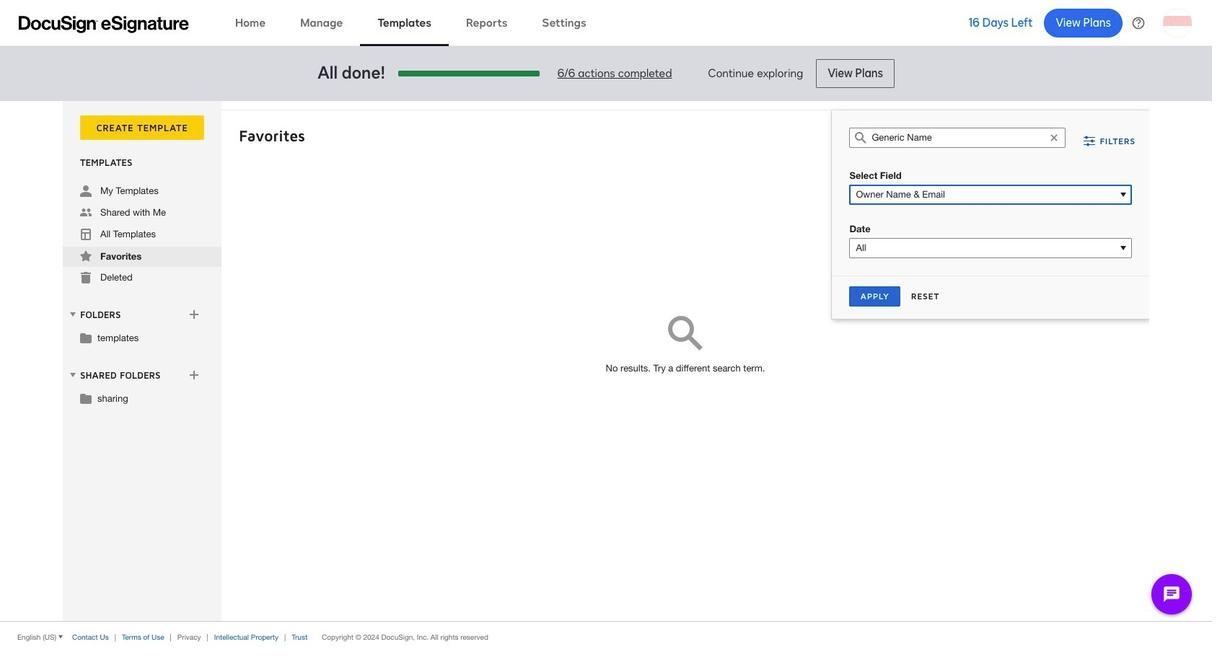 Task type: locate. For each thing, give the bounding box(es) containing it.
folder image
[[80, 332, 92, 344]]

folder image
[[80, 393, 92, 404]]

more info region
[[0, 621, 1213, 652]]

shared image
[[80, 207, 92, 219]]

docusign esignature image
[[19, 16, 189, 33]]

secondary navigation region
[[63, 101, 1153, 621]]



Task type: vqa. For each thing, say whether or not it's contained in the screenshot.
Your Uploaded Profile Image
yes



Task type: describe. For each thing, give the bounding box(es) containing it.
view folders image
[[67, 309, 79, 320]]

Search Favorites text field
[[872, 128, 1044, 147]]

star filled image
[[80, 250, 92, 262]]

your uploaded profile image image
[[1163, 8, 1192, 37]]

view shared folders image
[[67, 369, 79, 381]]

user image
[[80, 185, 92, 197]]

trash image
[[80, 272, 92, 284]]

templates image
[[80, 229, 92, 240]]



